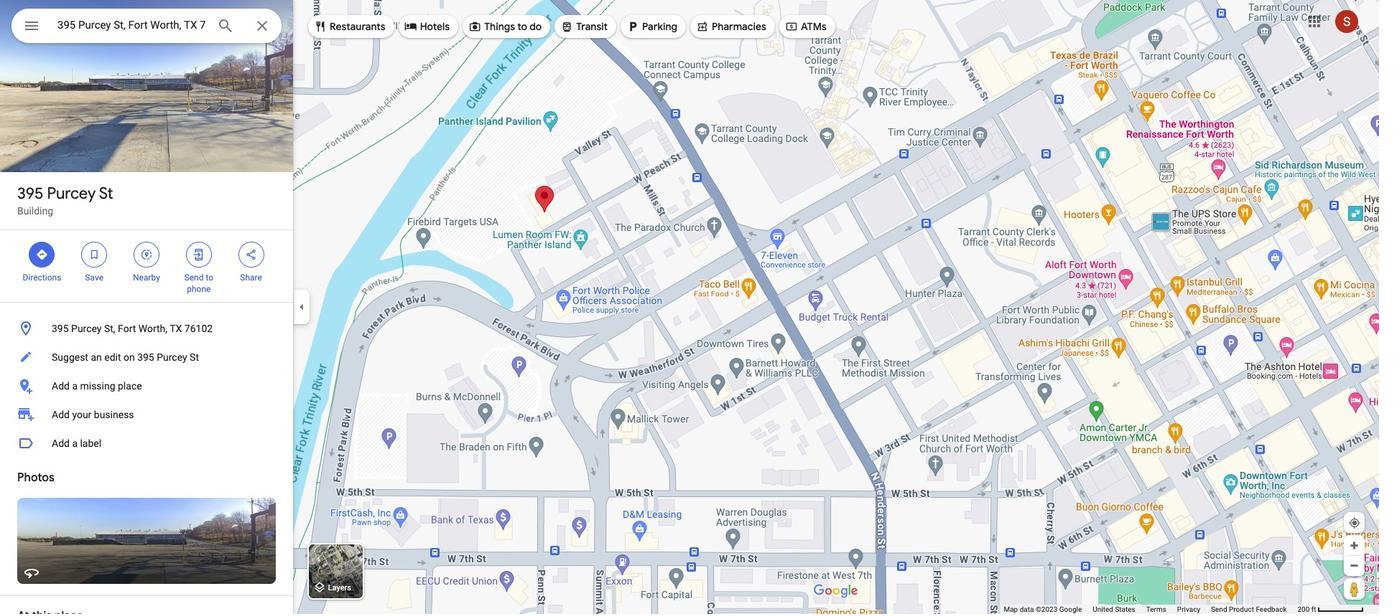 Task type: vqa. For each thing, say whether or not it's contained in the screenshot.


Task type: locate. For each thing, give the bounding box(es) containing it.

[[88, 247, 101, 263]]

2 a from the top
[[72, 438, 78, 450]]

1 horizontal spatial to
[[517, 20, 527, 33]]

do
[[530, 20, 542, 33]]

suggest an edit on 395 purcey st
[[52, 352, 199, 364]]

privacy button
[[1177, 606, 1201, 615]]

privacy
[[1177, 606, 1201, 614]]

to inside send to phone
[[206, 273, 213, 283]]

395 purcey st main content
[[0, 0, 293, 615]]


[[627, 19, 639, 34]]

1 vertical spatial a
[[72, 438, 78, 450]]

add left your
[[52, 409, 70, 421]]

0 horizontal spatial send
[[184, 273, 204, 283]]

parking
[[642, 20, 677, 33]]

0 vertical spatial a
[[72, 381, 78, 392]]

0 horizontal spatial 395
[[17, 184, 43, 204]]

terms button
[[1146, 606, 1167, 615]]

purcey left st,
[[71, 323, 102, 335]]

st inside 395 purcey st building
[[99, 184, 113, 204]]

395 up suggest
[[52, 323, 69, 335]]

0 vertical spatial send
[[184, 273, 204, 283]]

send product feedback
[[1211, 606, 1287, 614]]

395 purcey st building
[[17, 184, 113, 217]]

add for add a label
[[52, 438, 70, 450]]

add your business link
[[0, 401, 293, 430]]

send inside button
[[1211, 606, 1227, 614]]

st
[[99, 184, 113, 204], [190, 352, 199, 364]]

map
[[1004, 606, 1018, 614]]

footer inside the google maps element
[[1004, 606, 1298, 615]]

send for send product feedback
[[1211, 606, 1227, 614]]

to inside  things to do
[[517, 20, 527, 33]]

send up phone
[[184, 273, 204, 283]]

purcey inside 395 purcey st building
[[47, 184, 96, 204]]

a
[[72, 381, 78, 392], [72, 438, 78, 450]]

none field inside 395 purcey st, fort worth, tx 76102 field
[[57, 17, 205, 34]]

 hotels
[[404, 19, 450, 34]]

 atms
[[785, 19, 827, 34]]

edit
[[104, 352, 121, 364]]

3 add from the top
[[52, 438, 70, 450]]

add a missing place button
[[0, 372, 293, 401]]


[[696, 19, 709, 34]]

0 horizontal spatial to
[[206, 273, 213, 283]]

76102
[[185, 323, 213, 335]]

1 vertical spatial send
[[1211, 606, 1227, 614]]

zoom out image
[[1349, 561, 1360, 572]]

395 purcey st, fort worth, tx 76102 button
[[0, 315, 293, 343]]

st down "76102"
[[190, 352, 199, 364]]

your
[[72, 409, 91, 421]]

purcey up building
[[47, 184, 96, 204]]

suggest an edit on 395 purcey st button
[[0, 343, 293, 372]]

1 a from the top
[[72, 381, 78, 392]]

None field
[[57, 17, 205, 34]]

map data ©2023 google
[[1004, 606, 1082, 614]]

0 vertical spatial purcey
[[47, 184, 96, 204]]

restaurants
[[330, 20, 386, 33]]

building
[[17, 205, 53, 217]]

1 horizontal spatial 395
[[52, 323, 69, 335]]

add down suggest
[[52, 381, 70, 392]]

add inside button
[[52, 381, 70, 392]]

0 vertical spatial st
[[99, 184, 113, 204]]

395 up building
[[17, 184, 43, 204]]

1 vertical spatial 395
[[52, 323, 69, 335]]

a inside button
[[72, 381, 78, 392]]

send to phone
[[184, 273, 213, 295]]

395 right on
[[137, 352, 154, 364]]

to left do
[[517, 20, 527, 33]]

photos
[[17, 471, 54, 486]]

united
[[1093, 606, 1113, 614]]

st up 
[[99, 184, 113, 204]]

send
[[184, 273, 204, 283], [1211, 606, 1227, 614]]

label
[[80, 438, 101, 450]]

ft
[[1312, 606, 1317, 614]]

add for add a missing place
[[52, 381, 70, 392]]

share
[[240, 273, 262, 283]]

to
[[517, 20, 527, 33], [206, 273, 213, 283]]

on
[[124, 352, 135, 364]]

pharmacies
[[712, 20, 766, 33]]

purcey
[[47, 184, 96, 204], [71, 323, 102, 335], [157, 352, 187, 364]]

 pharmacies
[[696, 19, 766, 34]]

send inside send to phone
[[184, 273, 204, 283]]


[[140, 247, 153, 263]]

footer containing map data ©2023 google
[[1004, 606, 1298, 615]]

add your business
[[52, 409, 134, 421]]

0 vertical spatial 395
[[17, 184, 43, 204]]

a inside button
[[72, 438, 78, 450]]

save
[[85, 273, 103, 283]]

add inside button
[[52, 438, 70, 450]]

1 add from the top
[[52, 381, 70, 392]]

nearby
[[133, 273, 160, 283]]

1 horizontal spatial st
[[190, 352, 199, 364]]

terms
[[1146, 606, 1167, 614]]

1 vertical spatial add
[[52, 409, 70, 421]]

actions for 395 purcey st region
[[0, 231, 293, 302]]


[[785, 19, 798, 34]]

a for missing
[[72, 381, 78, 392]]

to up phone
[[206, 273, 213, 283]]

collapse side panel image
[[294, 300, 310, 315]]

google maps element
[[0, 0, 1379, 615]]

0 vertical spatial add
[[52, 381, 70, 392]]

1 vertical spatial purcey
[[71, 323, 102, 335]]

google account: sheryl atherton  
(sheryl.atherton@adept.ai) image
[[1336, 10, 1359, 33]]

2 add from the top
[[52, 409, 70, 421]]

data
[[1020, 606, 1034, 614]]

2 vertical spatial add
[[52, 438, 70, 450]]

google
[[1059, 606, 1082, 614]]

footer
[[1004, 606, 1298, 615]]

0 vertical spatial to
[[517, 20, 527, 33]]

send product feedback button
[[1211, 606, 1287, 615]]

product
[[1229, 606, 1254, 614]]


[[561, 19, 573, 34]]

a left label
[[72, 438, 78, 450]]

1 vertical spatial to
[[206, 273, 213, 283]]

1 vertical spatial st
[[190, 352, 199, 364]]

 things to do
[[469, 19, 542, 34]]

send left 'product'
[[1211, 606, 1227, 614]]

things
[[484, 20, 515, 33]]

0 horizontal spatial st
[[99, 184, 113, 204]]

2 horizontal spatial 395
[[137, 352, 154, 364]]

show your location image
[[1348, 517, 1361, 530]]

395
[[17, 184, 43, 204], [52, 323, 69, 335], [137, 352, 154, 364]]

200
[[1298, 606, 1310, 614]]

a left 'missing'
[[72, 381, 78, 392]]

atms
[[801, 20, 827, 33]]

395 inside 395 purcey st building
[[17, 184, 43, 204]]

add
[[52, 381, 70, 392], [52, 409, 70, 421], [52, 438, 70, 450]]

add left label
[[52, 438, 70, 450]]

zoom in image
[[1349, 541, 1360, 552]]

1 horizontal spatial send
[[1211, 606, 1227, 614]]

purcey down tx
[[157, 352, 187, 364]]



Task type: describe. For each thing, give the bounding box(es) containing it.

[[314, 19, 327, 34]]

add for add your business
[[52, 409, 70, 421]]

layers
[[328, 584, 351, 594]]

send for send to phone
[[184, 273, 204, 283]]

fort
[[118, 323, 136, 335]]

 transit
[[561, 19, 608, 34]]

worth,
[[138, 323, 167, 335]]

 parking
[[627, 19, 677, 34]]


[[404, 19, 417, 34]]


[[469, 19, 481, 34]]

add a label
[[52, 438, 101, 450]]

 button
[[11, 9, 52, 46]]

phone
[[187, 284, 211, 295]]

suggest
[[52, 352, 88, 364]]

transit
[[576, 20, 608, 33]]

395 purcey st, fort worth, tx 76102
[[52, 323, 213, 335]]


[[245, 247, 258, 263]]

st inside button
[[190, 352, 199, 364]]

directions
[[23, 273, 61, 283]]

missing
[[80, 381, 115, 392]]

an
[[91, 352, 102, 364]]


[[192, 247, 205, 263]]

tx
[[170, 323, 182, 335]]

united states button
[[1093, 606, 1136, 615]]

purcey for st,
[[71, 323, 102, 335]]

a for label
[[72, 438, 78, 450]]

united states
[[1093, 606, 1136, 614]]

show street view coverage image
[[1344, 579, 1365, 601]]

200 ft
[[1298, 606, 1317, 614]]

hotels
[[420, 20, 450, 33]]

2 vertical spatial 395
[[137, 352, 154, 364]]


[[23, 16, 40, 36]]

add a label button
[[0, 430, 293, 458]]

feedback
[[1256, 606, 1287, 614]]

place
[[118, 381, 142, 392]]

business
[[94, 409, 134, 421]]

purcey for st
[[47, 184, 96, 204]]

395 for st,
[[52, 323, 69, 335]]

©2023
[[1036, 606, 1058, 614]]

 search field
[[11, 9, 282, 46]]

395 for st
[[17, 184, 43, 204]]

add a missing place
[[52, 381, 142, 392]]

2 vertical spatial purcey
[[157, 352, 187, 364]]

395 Purcey St, Fort Worth, TX 76102 field
[[11, 9, 282, 43]]

 restaurants
[[314, 19, 386, 34]]


[[35, 247, 48, 263]]

200 ft button
[[1298, 606, 1364, 614]]

states
[[1115, 606, 1136, 614]]

st,
[[104, 323, 115, 335]]



